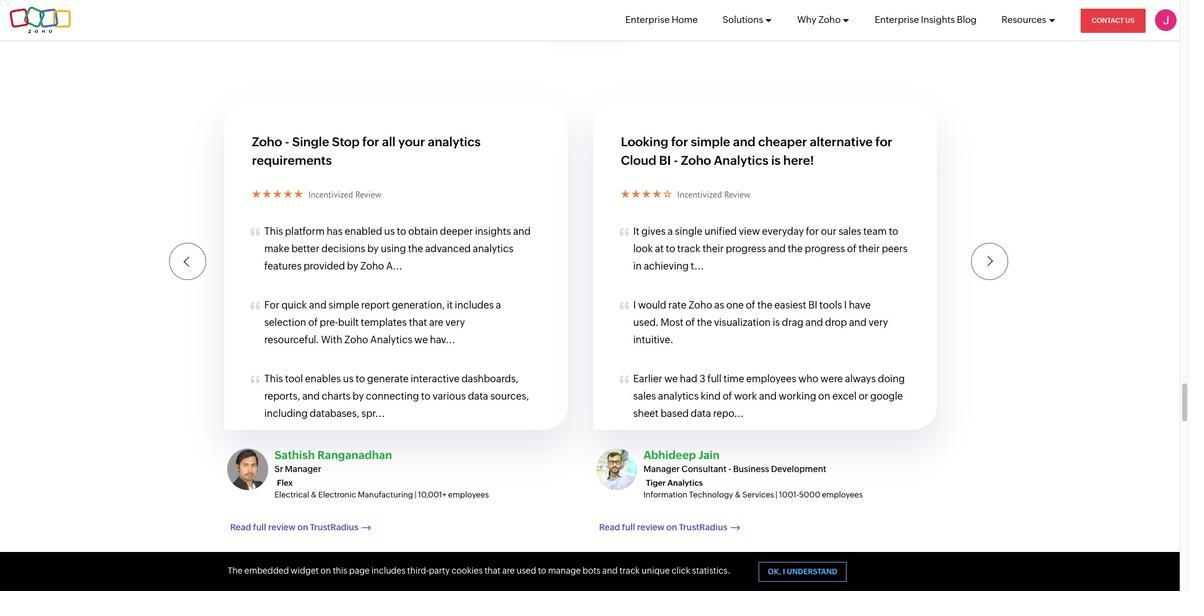 Task type: describe. For each thing, give the bounding box(es) containing it.
to up peers on the right top of page
[[889, 226, 899, 238]]

achieving
[[644, 260, 689, 272]]

repo...
[[714, 408, 744, 420]]

5000
[[800, 490, 821, 499]]

zoho inside this platform has enabled us to obtain deeper insights and make better decisions by using the advanced analytics features provided by zoho a...
[[361, 260, 384, 272]]

enterprise home
[[626, 14, 698, 25]]

it
[[447, 300, 453, 311]]

abhideep jain manager consultant - business development tiger analytics information technology & services | 1001-5000 employees
[[644, 449, 863, 499]]

manage
[[548, 566, 581, 576]]

- inside abhideep jain manager consultant - business development tiger analytics information technology & services | 1001-5000 employees
[[729, 464, 732, 474]]

cookies
[[452, 566, 483, 576]]

using
[[381, 243, 406, 255]]

resourceful. with
[[264, 334, 343, 346]]

interactive
[[411, 373, 460, 385]]

team
[[864, 226, 887, 238]]

review for and
[[725, 190, 751, 200]]

for right alternative
[[876, 135, 893, 149]]

manager inside "sathish ranganadhan sr manager flex electrical & electronic manufacturing | 10,001+ employees"
[[285, 464, 322, 474]]

report
[[362, 300, 390, 311]]

enterprise insights blog link
[[875, 0, 977, 40]]

doing
[[879, 373, 906, 385]]

to down interactive
[[421, 391, 431, 402]]

why
[[798, 14, 817, 25]]

the
[[228, 566, 243, 576]]

party
[[429, 566, 450, 576]]

for right looking
[[672, 135, 689, 149]]

is inside the i would rate zoho as one of the easiest bi tools i have used. most of the visualization is drag and drop and very intuitive.
[[773, 317, 781, 329]]

insights
[[922, 14, 956, 25]]

google
[[871, 391, 904, 402]]

enables
[[305, 373, 341, 385]]

the embedded widget on this page includes third-party cookies that are used to manage bots and track unique click statistics.
[[228, 566, 731, 576]]

to right used
[[538, 566, 547, 576]]

ranganadhan
[[318, 449, 392, 462]]

- inside looking for simple and cheaper alternative for cloud bi - zoho analytics is here!
[[674, 153, 679, 167]]

the inside it gives a single unified view everyday for our sales team to look at to track their progress and the progress of their peers in achieving t...
[[788, 243, 803, 255]]

1001-
[[780, 490, 800, 499]]

view
[[739, 226, 761, 238]]

services
[[743, 490, 775, 499]]

development
[[772, 464, 827, 474]]

very inside the i would rate zoho as one of the easiest bi tools i have used. most of the visualization is drag and drop and very intuitive.
[[869, 317, 889, 329]]

embedded
[[245, 566, 289, 576]]

us inside this tool enables us to generate interactive dashboards, reports, and charts by connecting to various data sources, including databases, spr...
[[343, 373, 354, 385]]

full for looking for simple and cheaper alternative for cloud bi - zoho analytics is here!
[[622, 522, 636, 532]]

& inside abhideep jain manager consultant - business development tiger analytics information technology & services | 1001-5000 employees
[[735, 490, 741, 499]]

previous slide image
[[184, 257, 194, 267]]

the inside this platform has enabled us to obtain deeper insights and make better decisions by using the advanced analytics features provided by zoho a...
[[408, 243, 423, 255]]

2 their from the left
[[859, 243, 881, 255]]

enterprise insights blog
[[875, 14, 977, 25]]

reports,
[[264, 391, 300, 402]]

intuitive.
[[634, 334, 674, 346]]

looking for simple and cheaper alternative for cloud bi - zoho analytics is here! link
[[621, 133, 906, 170]]

peers
[[883, 243, 908, 255]]

were
[[821, 373, 844, 385]]

2 star image from the left
[[284, 188, 292, 200]]

to left generate
[[356, 373, 365, 385]]

single
[[675, 226, 703, 238]]

for quick and simple report generation, it includes a selection of pre-built templates that are very resourceful. with zoho analytics we hav...
[[264, 300, 501, 346]]

platform
[[285, 226, 325, 238]]

- inside zoho - single stop for all your analytics requirements
[[285, 135, 290, 149]]

read for looking for simple and cheaper alternative for cloud bi - zoho analytics is here!
[[600, 522, 621, 532]]

information
[[644, 490, 688, 499]]

for inside zoho - single stop for all your analytics requirements
[[363, 135, 380, 149]]

3 star image from the left
[[294, 188, 303, 200]]

zoho inside the i would rate zoho as one of the easiest bi tools i have used. most of the visualization is drag and drop and very intuitive.
[[689, 300, 713, 311]]

1 vertical spatial by
[[347, 260, 359, 272]]

electrical
[[275, 490, 309, 499]]

of right one
[[746, 300, 756, 311]]

sales inside it gives a single unified view everyday for our sales team to look at to track their progress and the progress of their peers in achieving t...
[[839, 226, 862, 238]]

to right at
[[666, 243, 676, 255]]

and inside earlier we had 3 full time employees who were always doing sales analytics kind of work and working on excel or google sheet based data repo...
[[760, 391, 777, 402]]

enterprise home link
[[626, 0, 698, 40]]

widget
[[291, 566, 319, 576]]

third-
[[408, 566, 429, 576]]

this tool enables us to generate interactive dashboards, reports, and charts by connecting to various data sources, including databases, spr...
[[264, 373, 529, 420]]

0 horizontal spatial track
[[620, 566, 640, 576]]

analytics inside looking for simple and cheaper alternative for cloud bi - zoho analytics is here!
[[714, 153, 769, 167]]

used
[[517, 566, 537, 576]]

decisions
[[322, 243, 366, 255]]

abhideep
[[644, 449, 697, 462]]

zoho enterprise - trust radius image
[[367, 0, 813, 79]]

incentivized for bi
[[678, 190, 722, 200]]

alternative
[[810, 135, 873, 149]]

are inside for quick and simple report generation, it includes a selection of pre-built templates that are very resourceful. with zoho analytics we hav...
[[429, 317, 444, 329]]

quick
[[282, 300, 307, 311]]

trustradius for requirements
[[310, 522, 359, 532]]

obtain
[[409, 226, 438, 238]]

sathish
[[275, 449, 315, 462]]

incentivized review for requirements
[[308, 190, 382, 200]]

zoho right why
[[819, 14, 841, 25]]

rate
[[669, 300, 687, 311]]

2 star image from the left
[[273, 188, 282, 200]]

all
[[382, 135, 396, 149]]

earlier we had 3 full time employees who were always doing sales analytics kind of work and working on excel or google sheet based data repo...
[[634, 373, 906, 420]]

built
[[338, 317, 359, 329]]

that inside for quick and simple report generation, it includes a selection of pre-built templates that are very resourceful. with zoho analytics we hav...
[[409, 317, 427, 329]]

the left easiest
[[758, 300, 773, 311]]

solutions
[[723, 14, 764, 25]]

advanced
[[425, 243, 471, 255]]

spr...
[[362, 408, 385, 420]]

zoho inside zoho - single stop for all your analytics requirements
[[252, 135, 282, 149]]

sources,
[[491, 391, 529, 402]]

has
[[327, 226, 343, 238]]

next slide image
[[984, 257, 994, 266]]

electronic
[[319, 490, 356, 499]]

a...
[[386, 260, 403, 272]]

business
[[734, 464, 770, 474]]

10,001+
[[418, 490, 447, 499]]

sales inside earlier we had 3 full time employees who were always doing sales analytics kind of work and working on excel or google sheet based data repo...
[[634, 391, 657, 402]]

star empty image
[[663, 188, 672, 200]]

why zoho
[[798, 14, 841, 25]]

| inside "sathish ranganadhan sr manager flex electrical & electronic manufacturing | 10,001+ employees"
[[415, 490, 417, 499]]

generation,
[[392, 300, 445, 311]]

analytics inside abhideep jain manager consultant - business development tiger analytics information technology & services | 1001-5000 employees
[[668, 479, 703, 488]]

this for this tool enables us to generate interactive dashboards, reports, and charts by connecting to various data sources, including databases, spr...
[[264, 373, 283, 385]]

we inside earlier we had 3 full time employees who were always doing sales analytics kind of work and working on excel or google sheet based data repo...
[[665, 373, 678, 385]]

zoho inside for quick and simple report generation, it includes a selection of pre-built templates that are very resourceful. with zoho analytics we hav...
[[345, 334, 369, 346]]

flex
[[277, 479, 293, 488]]

and right bots
[[603, 566, 618, 576]]

analytics inside zoho - single stop for all your analytics requirements
[[428, 135, 481, 149]]

track inside it gives a single unified view everyday for our sales team to look at to track their progress and the progress of their peers in achieving t...
[[678, 243, 701, 255]]

generate
[[367, 373, 409, 385]]

have
[[850, 300, 871, 311]]

or
[[859, 391, 869, 402]]

features
[[264, 260, 302, 272]]

simple inside for quick and simple report generation, it includes a selection of pre-built templates that are very resourceful. with zoho analytics we hav...
[[329, 300, 360, 311]]

charts
[[322, 391, 351, 402]]

make
[[264, 243, 290, 255]]

requirements
[[252, 153, 332, 167]]

and inside for quick and simple report generation, it includes a selection of pre-built templates that are very resourceful. with zoho analytics we hav...
[[309, 300, 327, 311]]

enterprise for enterprise home
[[626, 14, 670, 25]]

consultant
[[682, 464, 727, 474]]

1 horizontal spatial that
[[485, 566, 501, 576]]

better
[[292, 243, 320, 255]]

visualization
[[715, 317, 771, 329]]

this platform has enabled us to obtain deeper insights and make better decisions by using the advanced analytics features provided by zoho a...
[[264, 226, 531, 272]]

our
[[821, 226, 837, 238]]

data inside this tool enables us to generate interactive dashboards, reports, and charts by connecting to various data sources, including databases, spr...
[[468, 391, 489, 402]]

and right drag
[[806, 317, 824, 329]]

working
[[779, 391, 817, 402]]

databases,
[[310, 408, 360, 420]]

4 star image from the left
[[642, 188, 651, 200]]



Task type: vqa. For each thing, say whether or not it's contained in the screenshot.
Do
no



Task type: locate. For each thing, give the bounding box(es) containing it.
employees right the 10,001+ on the left bottom of the page
[[448, 490, 489, 499]]

read full review on trustradius link
[[230, 522, 359, 532], [600, 522, 728, 532]]

1 horizontal spatial review
[[725, 190, 751, 200]]

review up enabled
[[356, 190, 382, 200]]

incentivized right star empty image
[[678, 190, 722, 200]]

sales up sheet
[[634, 391, 657, 402]]

2 manager from the left
[[644, 464, 680, 474]]

analytics
[[428, 135, 481, 149], [473, 243, 514, 255], [659, 391, 699, 402]]

0 horizontal spatial data
[[468, 391, 489, 402]]

and inside looking for simple and cheaper alternative for cloud bi - zoho analytics is here!
[[734, 135, 756, 149]]

4 star image from the left
[[632, 188, 641, 200]]

0 vertical spatial track
[[678, 243, 701, 255]]

a inside for quick and simple report generation, it includes a selection of pre-built templates that are very resourceful. with zoho analytics we hav...
[[496, 300, 501, 311]]

& inside "sathish ranganadhan sr manager flex electrical & electronic manufacturing | 10,001+ employees"
[[311, 490, 317, 499]]

zoho right the 'cloud'
[[681, 153, 712, 167]]

1 horizontal spatial very
[[869, 317, 889, 329]]

the left visualization
[[698, 317, 713, 329]]

includes inside for quick and simple report generation, it includes a selection of pre-built templates that are very resourceful. with zoho analytics we hav...
[[455, 300, 494, 311]]

includes right page
[[372, 566, 406, 576]]

analytics
[[714, 153, 769, 167], [371, 334, 413, 346], [668, 479, 703, 488]]

employees right 5000
[[823, 490, 863, 499]]

unified
[[705, 226, 737, 238]]

1 horizontal spatial -
[[674, 153, 679, 167]]

1 vertical spatial includes
[[372, 566, 406, 576]]

on down information on the bottom of page
[[667, 522, 678, 532]]

reviewer icon image left tiger
[[597, 449, 638, 490]]

and down enables
[[302, 391, 320, 402]]

1 horizontal spatial review
[[638, 522, 665, 532]]

0 horizontal spatial |
[[415, 490, 417, 499]]

incentivized review for bi
[[678, 190, 751, 200]]

1 trustradius from the left
[[310, 522, 359, 532]]

0 vertical spatial -
[[285, 135, 290, 149]]

0 horizontal spatial their
[[703, 243, 724, 255]]

hav...
[[430, 334, 456, 346]]

zoho left a...
[[361, 260, 384, 272]]

incentivized review up has
[[308, 190, 382, 200]]

0 vertical spatial data
[[468, 391, 489, 402]]

1 horizontal spatial manager
[[644, 464, 680, 474]]

2 reviewer icon image from the left
[[597, 449, 638, 490]]

one
[[727, 300, 744, 311]]

statistics.
[[693, 566, 731, 576]]

page
[[349, 566, 370, 576]]

incentivized up has
[[308, 190, 353, 200]]

1 horizontal spatial data
[[691, 408, 712, 420]]

as
[[715, 300, 725, 311]]

2 vertical spatial analytics
[[668, 479, 703, 488]]

jain
[[699, 449, 720, 462]]

of inside earlier we had 3 full time employees who were always doing sales analytics kind of work and working on excel or google sheet based data repo...
[[723, 391, 733, 402]]

a right "it"
[[496, 300, 501, 311]]

excel
[[833, 391, 857, 402]]

tool
[[285, 373, 303, 385]]

0 horizontal spatial employees
[[448, 490, 489, 499]]

trustradius down technology
[[680, 522, 728, 532]]

1 enterprise from the left
[[626, 14, 670, 25]]

manager down the sathish
[[285, 464, 322, 474]]

analytics inside earlier we had 3 full time employees who were always doing sales analytics kind of work and working on excel or google sheet based data repo...
[[659, 391, 699, 402]]

a inside it gives a single unified view everyday for our sales team to look at to track their progress and the progress of their peers in achieving t...
[[668, 226, 673, 238]]

2 trustradius from the left
[[680, 522, 728, 532]]

the down obtain on the left top
[[408, 243, 423, 255]]

5 star image from the left
[[653, 188, 662, 200]]

analytics inside for quick and simple report generation, it includes a selection of pre-built templates that are very resourceful. with zoho analytics we hav...
[[371, 334, 413, 346]]

1 horizontal spatial read full review on trustradius
[[600, 522, 728, 532]]

is left drag
[[773, 317, 781, 329]]

is inside looking for simple and cheaper alternative for cloud bi - zoho analytics is here!
[[772, 153, 781, 167]]

0 horizontal spatial analytics
[[371, 334, 413, 346]]

manufacturing
[[358, 490, 413, 499]]

review for requirements
[[268, 522, 296, 532]]

1 horizontal spatial progress
[[805, 243, 846, 255]]

tiger
[[646, 479, 666, 488]]

very inside for quick and simple report generation, it includes a selection of pre-built templates that are very resourceful. with zoho analytics we hav...
[[446, 317, 465, 329]]

2 enterprise from the left
[[875, 14, 920, 25]]

bots
[[583, 566, 601, 576]]

0 horizontal spatial that
[[409, 317, 427, 329]]

2 horizontal spatial analytics
[[714, 153, 769, 167]]

1 horizontal spatial incentivized review
[[678, 190, 751, 200]]

this inside this platform has enabled us to obtain deeper insights and make better decisions by using the advanced analytics features provided by zoho a...
[[264, 226, 283, 238]]

track down the single at the top of page
[[678, 243, 701, 255]]

review down electrical
[[268, 522, 296, 532]]

2 vertical spatial by
[[353, 391, 364, 402]]

1 read from the left
[[230, 522, 251, 532]]

0 horizontal spatial trustradius
[[310, 522, 359, 532]]

who
[[799, 373, 819, 385]]

0 vertical spatial this
[[264, 226, 283, 238]]

0 vertical spatial are
[[429, 317, 444, 329]]

1 horizontal spatial |
[[776, 490, 778, 499]]

full inside earlier we had 3 full time employees who were always doing sales analytics kind of work and working on excel or google sheet based data repo...
[[708, 373, 722, 385]]

0 vertical spatial is
[[772, 153, 781, 167]]

us up charts
[[343, 373, 354, 385]]

this for this platform has enabled us to obtain deeper insights and make better decisions by using the advanced analytics features provided by zoho a...
[[264, 226, 283, 238]]

data down dashboards,
[[468, 391, 489, 402]]

on left this
[[321, 566, 331, 576]]

review down information on the bottom of page
[[638, 522, 665, 532]]

i right ok,
[[783, 568, 786, 576]]

that right cookies at the bottom left
[[485, 566, 501, 576]]

and inside it gives a single unified view everyday for our sales team to look at to track their progress and the progress of their peers in achieving t...
[[769, 243, 786, 255]]

review
[[268, 522, 296, 532], [638, 522, 665, 532]]

manager up tiger
[[644, 464, 680, 474]]

to inside this platform has enabled us to obtain deeper insights and make better decisions by using the advanced analytics features provided by zoho a...
[[397, 226, 407, 238]]

enterprise inside enterprise insights blog link
[[875, 14, 920, 25]]

analytics inside this platform has enabled us to obtain deeper insights and make better decisions by using the advanced analytics features provided by zoho a...
[[473, 243, 514, 255]]

1 vertical spatial sales
[[634, 391, 657, 402]]

review for bi
[[638, 522, 665, 532]]

zoho enterprise logo image
[[9, 7, 71, 34]]

1 horizontal spatial we
[[665, 373, 678, 385]]

1 their from the left
[[703, 243, 724, 255]]

used. most
[[634, 317, 684, 329]]

progress down view
[[726, 243, 767, 255]]

sr
[[275, 464, 283, 474]]

their
[[703, 243, 724, 255], [859, 243, 881, 255]]

enterprise left home
[[626, 14, 670, 25]]

their down team
[[859, 243, 881, 255]]

1 horizontal spatial simple
[[691, 135, 731, 149]]

employees inside earlier we had 3 full time employees who were always doing sales analytics kind of work and working on excel or google sheet based data repo...
[[747, 373, 797, 385]]

1 horizontal spatial incentivized
[[678, 190, 722, 200]]

read full review on trustradius link for bi
[[600, 522, 728, 532]]

simple inside looking for simple and cheaper alternative for cloud bi - zoho analytics is here!
[[691, 135, 731, 149]]

2 | from the left
[[776, 490, 778, 499]]

2 read full review on trustradius link from the left
[[600, 522, 728, 532]]

1 star image from the left
[[263, 188, 271, 200]]

i left have
[[845, 300, 848, 311]]

2 horizontal spatial full
[[708, 373, 722, 385]]

1 vertical spatial data
[[691, 408, 712, 420]]

ok, i understand
[[768, 568, 838, 576]]

1 horizontal spatial analytics
[[668, 479, 703, 488]]

1 horizontal spatial read full review on trustradius link
[[600, 522, 728, 532]]

this up reports,
[[264, 373, 283, 385]]

enterprise
[[626, 14, 670, 25], [875, 14, 920, 25]]

always
[[846, 373, 877, 385]]

of right kind
[[723, 391, 733, 402]]

0 horizontal spatial i
[[634, 300, 636, 311]]

blog
[[958, 14, 977, 25]]

read full review on trustradius link for requirements
[[230, 522, 359, 532]]

cheaper
[[759, 135, 808, 149]]

1 vertical spatial us
[[343, 373, 354, 385]]

1 vertical spatial we
[[665, 373, 678, 385]]

reviewer icon image
[[227, 449, 269, 490], [597, 449, 638, 490]]

enterprise left the insights
[[875, 14, 920, 25]]

1 vertical spatial a
[[496, 300, 501, 311]]

incentivized review up unified
[[678, 190, 751, 200]]

1 horizontal spatial i
[[783, 568, 786, 576]]

zoho up requirements
[[252, 135, 282, 149]]

trustradius for bi
[[680, 522, 728, 532]]

0 vertical spatial a
[[668, 226, 673, 238]]

0 horizontal spatial includes
[[372, 566, 406, 576]]

0 horizontal spatial incentivized review
[[308, 190, 382, 200]]

zoho inside looking for simple and cheaper alternative for cloud bi - zoho analytics is here!
[[681, 153, 712, 167]]

0 horizontal spatial simple
[[329, 300, 360, 311]]

contact us link
[[1081, 9, 1147, 33]]

including
[[264, 408, 308, 420]]

bi inside looking for simple and cheaper alternative for cloud bi - zoho analytics is here!
[[660, 153, 671, 167]]

analytics right your
[[428, 135, 481, 149]]

that down generation,
[[409, 317, 427, 329]]

0 horizontal spatial manager
[[285, 464, 322, 474]]

on down were
[[819, 391, 831, 402]]

manager
[[285, 464, 322, 474], [644, 464, 680, 474]]

0 horizontal spatial we
[[415, 334, 428, 346]]

1 vertical spatial are
[[503, 566, 515, 576]]

us inside this platform has enabled us to obtain deeper insights and make better decisions by using the advanced analytics features provided by zoho a...
[[384, 226, 395, 238]]

1 horizontal spatial reviewer icon image
[[597, 449, 638, 490]]

this up make
[[264, 226, 283, 238]]

1 review from the left
[[356, 190, 382, 200]]

1 star image from the left
[[252, 188, 261, 200]]

1 horizontal spatial bi
[[809, 300, 818, 311]]

0 horizontal spatial full
[[253, 522, 266, 532]]

0 vertical spatial includes
[[455, 300, 494, 311]]

very down have
[[869, 317, 889, 329]]

enterprise for enterprise insights blog
[[875, 14, 920, 25]]

star image
[[252, 188, 261, 200], [284, 188, 292, 200], [621, 188, 630, 200], [642, 188, 651, 200], [653, 188, 662, 200]]

employees up work
[[747, 373, 797, 385]]

2 incentivized review from the left
[[678, 190, 751, 200]]

&
[[311, 490, 317, 499], [735, 490, 741, 499]]

2 vertical spatial -
[[729, 464, 732, 474]]

1 incentivized from the left
[[308, 190, 353, 200]]

3 star image from the left
[[621, 188, 630, 200]]

zoho down built
[[345, 334, 369, 346]]

on inside earlier we had 3 full time employees who were always doing sales analytics kind of work and working on excel or google sheet based data repo...
[[819, 391, 831, 402]]

looking for simple and cheaper alternative for cloud bi - zoho analytics is here!
[[621, 135, 893, 167]]

it gives a single unified view everyday for our sales team to look at to track their progress and the progress of their peers in achieving t...
[[634, 226, 908, 272]]

0 horizontal spatial bi
[[660, 153, 671, 167]]

0 vertical spatial that
[[409, 317, 427, 329]]

analytics down cheaper
[[714, 153, 769, 167]]

read full review on trustradius for requirements
[[230, 522, 359, 532]]

1 horizontal spatial includes
[[455, 300, 494, 311]]

for inside it gives a single unified view everyday for our sales team to look at to track their progress and the progress of their peers in achieving t...
[[806, 226, 819, 238]]

employees
[[747, 373, 797, 385], [448, 490, 489, 499], [823, 490, 863, 499]]

for
[[264, 300, 280, 311]]

1 read full review on trustradius from the left
[[230, 522, 359, 532]]

1 | from the left
[[415, 490, 417, 499]]

review for stop
[[356, 190, 382, 200]]

0 vertical spatial sales
[[839, 226, 862, 238]]

0 vertical spatial analytics
[[714, 153, 769, 167]]

contact
[[1092, 17, 1125, 24]]

full
[[708, 373, 722, 385], [253, 522, 266, 532], [622, 522, 636, 532]]

on down electrical
[[298, 522, 308, 532]]

analytics up information on the bottom of page
[[668, 479, 703, 488]]

1 horizontal spatial track
[[678, 243, 701, 255]]

1 horizontal spatial trustradius
[[680, 522, 728, 532]]

deeper
[[440, 226, 473, 238]]

- right the 'cloud'
[[674, 153, 679, 167]]

star image
[[263, 188, 271, 200], [273, 188, 282, 200], [294, 188, 303, 200], [632, 188, 641, 200]]

1 very from the left
[[446, 317, 465, 329]]

1 vertical spatial analytics
[[473, 243, 514, 255]]

read up the
[[230, 522, 251, 532]]

1 horizontal spatial sales
[[839, 226, 862, 238]]

2 read from the left
[[600, 522, 621, 532]]

are left used
[[503, 566, 515, 576]]

enterprise inside enterprise home link
[[626, 14, 670, 25]]

-
[[285, 135, 290, 149], [674, 153, 679, 167], [729, 464, 732, 474]]

selection
[[264, 317, 307, 329]]

0 horizontal spatial read full review on trustradius
[[230, 522, 359, 532]]

and up pre-
[[309, 300, 327, 311]]

includes right "it"
[[455, 300, 494, 311]]

analytics down templates
[[371, 334, 413, 346]]

2 horizontal spatial -
[[729, 464, 732, 474]]

0 vertical spatial analytics
[[428, 135, 481, 149]]

2 progress from the left
[[805, 243, 846, 255]]

1 review from the left
[[268, 522, 296, 532]]

1 manager from the left
[[285, 464, 322, 474]]

2 review from the left
[[725, 190, 751, 200]]

and down everyday
[[769, 243, 786, 255]]

0 horizontal spatial reviewer icon image
[[227, 449, 269, 490]]

read full review on trustradius link down electrical
[[230, 522, 359, 532]]

1 horizontal spatial read
[[600, 522, 621, 532]]

dashboards,
[[462, 373, 519, 385]]

0 horizontal spatial review
[[356, 190, 382, 200]]

0 horizontal spatial enterprise
[[626, 14, 670, 25]]

we
[[415, 334, 428, 346], [665, 373, 678, 385]]

& right electrical
[[311, 490, 317, 499]]

1 horizontal spatial are
[[503, 566, 515, 576]]

drag
[[783, 317, 804, 329]]

this inside this tool enables us to generate interactive dashboards, reports, and charts by connecting to various data sources, including databases, spr...
[[264, 373, 283, 385]]

2 review from the left
[[638, 522, 665, 532]]

reviewer icon image for looking for simple and cheaper alternative for cloud bi - zoho analytics is here!
[[597, 449, 638, 490]]

tools
[[820, 300, 843, 311]]

1 horizontal spatial a
[[668, 226, 673, 238]]

0 horizontal spatial very
[[446, 317, 465, 329]]

bi inside the i would rate zoho as one of the easiest bi tools i have used. most of the visualization is drag and drop and very intuitive.
[[809, 300, 818, 311]]

very down "it"
[[446, 317, 465, 329]]

1 vertical spatial -
[[674, 153, 679, 167]]

to up using
[[397, 226, 407, 238]]

0 horizontal spatial &
[[311, 490, 317, 499]]

read for zoho - single stop for all your analytics requirements
[[230, 522, 251, 532]]

we left hav...
[[415, 334, 428, 346]]

analytics down insights
[[473, 243, 514, 255]]

the
[[408, 243, 423, 255], [788, 243, 803, 255], [758, 300, 773, 311], [698, 317, 713, 329]]

by right charts
[[353, 391, 364, 402]]

1 vertical spatial simple
[[329, 300, 360, 311]]

1 & from the left
[[311, 490, 317, 499]]

manager inside abhideep jain manager consultant - business development tiger analytics information technology & services | 1001-5000 employees
[[644, 464, 680, 474]]

i would rate zoho as one of the easiest bi tools i have used. most of the visualization is drag and drop and very intuitive.
[[634, 300, 889, 346]]

of left pre-
[[309, 317, 318, 329]]

1 vertical spatial that
[[485, 566, 501, 576]]

we inside for quick and simple report generation, it includes a selection of pre-built templates that are very resourceful. with zoho analytics we hav...
[[415, 334, 428, 346]]

1 vertical spatial is
[[773, 317, 781, 329]]

2 very from the left
[[869, 317, 889, 329]]

your
[[399, 135, 425, 149]]

reviewer icon image left sr on the bottom left of page
[[227, 449, 269, 490]]

0 vertical spatial bi
[[660, 153, 671, 167]]

of left peers on the right top of page
[[848, 243, 857, 255]]

are up hav...
[[429, 317, 444, 329]]

0 horizontal spatial us
[[343, 373, 354, 385]]

1 reviewer icon image from the left
[[227, 449, 269, 490]]

2 & from the left
[[735, 490, 741, 499]]

home
[[672, 14, 698, 25]]

is
[[772, 153, 781, 167], [773, 317, 781, 329]]

in
[[634, 260, 642, 272]]

contact us
[[1092, 17, 1135, 24]]

data
[[468, 391, 489, 402], [691, 408, 712, 420]]

bi left the tools
[[809, 300, 818, 311]]

bi right the 'cloud'
[[660, 153, 671, 167]]

2 incentivized from the left
[[678, 190, 722, 200]]

james peterson image
[[1156, 9, 1178, 31]]

data inside earlier we had 3 full time employees who were always doing sales analytics kind of work and working on excel or google sheet based data repo...
[[691, 408, 712, 420]]

1 progress from the left
[[726, 243, 767, 255]]

1 vertical spatial track
[[620, 566, 640, 576]]

trustradius down electronic
[[310, 522, 359, 532]]

employees inside "sathish ranganadhan sr manager flex electrical & electronic manufacturing | 10,001+ employees"
[[448, 490, 489, 499]]

& left services
[[735, 490, 741, 499]]

2 this from the top
[[264, 373, 283, 385]]

data down kind
[[691, 408, 712, 420]]

for left all
[[363, 135, 380, 149]]

and right work
[[760, 391, 777, 402]]

1 horizontal spatial enterprise
[[875, 14, 920, 25]]

by down enabled
[[368, 243, 379, 255]]

and down have
[[850, 317, 867, 329]]

full for zoho - single stop for all your analytics requirements
[[253, 522, 266, 532]]

2 horizontal spatial employees
[[823, 490, 863, 499]]

i left would
[[634, 300, 636, 311]]

2 vertical spatial analytics
[[659, 391, 699, 402]]

ok,
[[768, 568, 782, 576]]

1 vertical spatial this
[[264, 373, 283, 385]]

read full review on trustradius for bi
[[600, 522, 728, 532]]

2 read full review on trustradius from the left
[[600, 522, 728, 532]]

1 incentivized review from the left
[[308, 190, 382, 200]]

1 read full review on trustradius link from the left
[[230, 522, 359, 532]]

incentivized for requirements
[[308, 190, 353, 200]]

reviewer icon image for zoho - single stop for all your analytics requirements
[[227, 449, 269, 490]]

trustradius
[[310, 522, 359, 532], [680, 522, 728, 532]]

zoho
[[819, 14, 841, 25], [252, 135, 282, 149], [681, 153, 712, 167], [361, 260, 384, 272], [689, 300, 713, 311], [345, 334, 369, 346]]

| left the 10,001+ on the left bottom of the page
[[415, 490, 417, 499]]

0 vertical spatial by
[[368, 243, 379, 255]]

progress down our
[[805, 243, 846, 255]]

1 vertical spatial analytics
[[371, 334, 413, 346]]

of inside it gives a single unified view everyday for our sales team to look at to track their progress and the progress of their peers in achieving t...
[[848, 243, 857, 255]]

zoho left as
[[689, 300, 713, 311]]

1 vertical spatial bi
[[809, 300, 818, 311]]

by inside this tool enables us to generate interactive dashboards, reports, and charts by connecting to various data sources, including databases, spr...
[[353, 391, 364, 402]]

1 horizontal spatial their
[[859, 243, 881, 255]]

work
[[735, 391, 758, 402]]

0 horizontal spatial -
[[285, 135, 290, 149]]

connecting
[[366, 391, 419, 402]]

by down decisions
[[347, 260, 359, 272]]

0 horizontal spatial incentivized
[[308, 190, 353, 200]]

us up using
[[384, 226, 395, 238]]

that
[[409, 317, 427, 329], [485, 566, 501, 576]]

3
[[700, 373, 706, 385]]

1 horizontal spatial employees
[[747, 373, 797, 385]]

this
[[333, 566, 348, 576]]

0 horizontal spatial sales
[[634, 391, 657, 402]]

0 horizontal spatial are
[[429, 317, 444, 329]]

of down rate
[[686, 317, 696, 329]]

various
[[433, 391, 466, 402]]

of inside for quick and simple report generation, it includes a selection of pre-built templates that are very resourceful. with zoho analytics we hav...
[[309, 317, 318, 329]]

click
[[672, 566, 691, 576]]

is down cheaper
[[772, 153, 781, 167]]

and inside this tool enables us to generate interactive dashboards, reports, and charts by connecting to various data sources, including databases, spr...
[[302, 391, 320, 402]]

0 horizontal spatial progress
[[726, 243, 767, 255]]

are
[[429, 317, 444, 329], [503, 566, 515, 576]]

0 vertical spatial us
[[384, 226, 395, 238]]

a right the gives
[[668, 226, 673, 238]]

2 horizontal spatial i
[[845, 300, 848, 311]]

read up bots
[[600, 522, 621, 532]]

1 this from the top
[[264, 226, 283, 238]]

their down unified
[[703, 243, 724, 255]]

read
[[230, 522, 251, 532], [600, 522, 621, 532]]

cloud
[[621, 153, 657, 167]]

we left had
[[665, 373, 678, 385]]

| inside abhideep jain manager consultant - business development tiger analytics information technology & services | 1001-5000 employees
[[776, 490, 778, 499]]

0 vertical spatial we
[[415, 334, 428, 346]]

and left cheaper
[[734, 135, 756, 149]]

| left the 1001-
[[776, 490, 778, 499]]

track left unique
[[620, 566, 640, 576]]

1 horizontal spatial full
[[622, 522, 636, 532]]

for
[[363, 135, 380, 149], [672, 135, 689, 149], [876, 135, 893, 149], [806, 226, 819, 238]]

read full review on trustradius link down information on the bottom of page
[[600, 522, 728, 532]]

sales
[[839, 226, 862, 238], [634, 391, 657, 402]]

employees inside abhideep jain manager consultant - business development tiger analytics information technology & services | 1001-5000 employees
[[823, 490, 863, 499]]

0 horizontal spatial read
[[230, 522, 251, 532]]

for left our
[[806, 226, 819, 238]]

and inside this platform has enabled us to obtain deeper insights and make better decisions by using the advanced analytics features provided by zoho a...
[[513, 226, 531, 238]]



